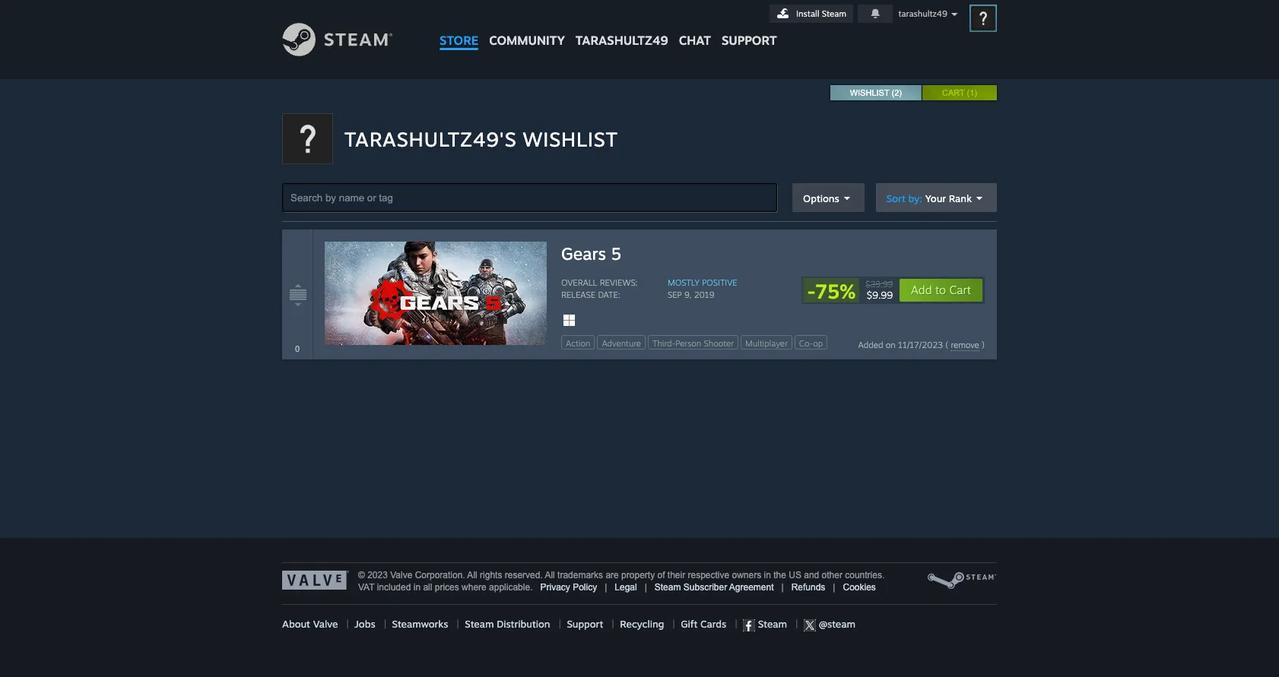 Task type: vqa. For each thing, say whether or not it's contained in the screenshot.
'add to cart' LINK
yes



Task type: locate. For each thing, give the bounding box(es) containing it.
0 horizontal spatial (
[[892, 88, 895, 97]]

1 vertical spatial valve
[[313, 619, 338, 631]]

valve up the included
[[390, 571, 413, 581]]

install
[[797, 8, 820, 19]]

@steam link
[[804, 619, 856, 632]]

2 valve software image from the left
[[928, 571, 998, 591]]

$9.99
[[867, 289, 893, 301]]

and
[[804, 571, 820, 581]]

None text field
[[286, 342, 309, 356]]

vat
[[358, 583, 375, 594]]

in left all
[[414, 583, 421, 594]]

steam distribution link
[[465, 619, 551, 631]]

community link
[[484, 0, 571, 55]]

( right 2
[[968, 88, 970, 97]]

-
[[807, 279, 816, 304]]

in left the 'the'
[[764, 571, 771, 581]]

chat
[[679, 33, 711, 48]]

in
[[764, 571, 771, 581], [414, 583, 421, 594]]

reviews:
[[600, 278, 638, 288]]

subscriber
[[684, 583, 728, 594]]

1 horizontal spatial in
[[764, 571, 771, 581]]

2 horizontal spatial (
[[968, 88, 970, 97]]

all up where
[[467, 571, 478, 581]]

0 horizontal spatial in
[[414, 583, 421, 594]]

refunds
[[792, 583, 826, 594]]

2019
[[695, 290, 715, 301]]

your
[[926, 192, 947, 204]]

0 horizontal spatial all
[[467, 571, 478, 581]]

third-
[[653, 339, 676, 349]]

to
[[936, 283, 947, 298]]

0 vertical spatial valve
[[390, 571, 413, 581]]

cart         ( 1 )
[[943, 88, 978, 97]]

all up "privacy"
[[545, 571, 555, 581]]

steam down where
[[465, 619, 494, 631]]

the
[[774, 571, 787, 581]]

trademarks
[[558, 571, 603, 581]]

steam down agreement
[[756, 619, 788, 631]]

cart right to
[[950, 283, 972, 298]]

other
[[822, 571, 843, 581]]

gears 5 link
[[562, 242, 985, 266]]

support link
[[567, 619, 604, 631]]

adventure
[[602, 339, 641, 349]]

( left remove
[[946, 340, 949, 351]]

release
[[562, 290, 596, 301]]

add to cart link
[[899, 278, 984, 303]]

steam down of
[[655, 583, 681, 594]]

by:
[[909, 192, 923, 204]]

rank
[[949, 192, 972, 204]]

| down "property"
[[645, 583, 647, 594]]

| left jobs link on the bottom left of page
[[347, 619, 349, 631]]

tarashultz49
[[899, 8, 948, 19], [576, 33, 669, 48]]

of
[[658, 571, 665, 581]]

5
[[611, 243, 622, 264]]

1 horizontal spatial valve
[[390, 571, 413, 581]]

valve right about
[[313, 619, 338, 631]]

| right cards
[[735, 619, 738, 631]]

chat link
[[674, 0, 717, 52]]

1 horizontal spatial all
[[545, 571, 555, 581]]

valve software image
[[282, 571, 349, 590], [928, 571, 998, 591]]

0 horizontal spatial tarashultz49
[[576, 33, 669, 48]]

| down other
[[833, 583, 836, 594]]

( for 2
[[892, 88, 895, 97]]

included
[[377, 583, 411, 594]]

@steam
[[816, 619, 856, 631]]

| right jobs
[[384, 619, 387, 631]]

options
[[804, 192, 840, 204]]

0 horizontal spatial )
[[900, 88, 902, 97]]

valve
[[390, 571, 413, 581], [313, 619, 338, 631]]

about valve | jobs | steamworks | steam distribution | support | recycling | gift cards |
[[282, 619, 743, 631]]

all
[[467, 571, 478, 581], [545, 571, 555, 581]]

legal link
[[615, 583, 637, 594]]

$39.99
[[866, 279, 893, 290]]

overall reviews:
[[562, 278, 638, 288]]

tarashultz49 link
[[571, 0, 674, 55]]

1 vertical spatial tarashultz49
[[576, 33, 669, 48]]

1 horizontal spatial )
[[975, 88, 978, 97]]

gift cards link
[[681, 619, 727, 631]]

gears
[[562, 243, 606, 264]]

1 valve software image from the left
[[282, 571, 349, 590]]

1 horizontal spatial valve software image
[[928, 571, 998, 591]]

us
[[789, 571, 802, 581]]

their
[[668, 571, 686, 581]]

| down refunds link
[[788, 619, 804, 631]]

( right "wishlist"
[[892, 88, 895, 97]]

| down the 'the'
[[782, 583, 784, 594]]

sep 9, 2019
[[668, 290, 715, 301]]

| right support link
[[612, 619, 615, 631]]

cart left 1
[[943, 88, 965, 97]]

added
[[859, 340, 884, 351]]

cart
[[943, 88, 965, 97], [950, 283, 972, 298]]

added on 11/17/2023 ( remove )
[[859, 340, 985, 351]]

owners
[[732, 571, 762, 581]]

store
[[440, 33, 479, 48]]

all
[[423, 583, 432, 594]]

multiplayer
[[746, 339, 788, 349]]

wishlist
[[523, 127, 618, 151]]

) for 1
[[975, 88, 978, 97]]

sort by: your rank
[[887, 192, 972, 204]]

steam link
[[743, 619, 788, 632]]

gears 5
[[562, 243, 622, 264]]

third-person shooter
[[653, 339, 734, 349]]

1 horizontal spatial tarashultz49
[[899, 8, 948, 19]]

respective
[[688, 571, 730, 581]]

install steam
[[797, 8, 847, 19]]

support link
[[717, 0, 783, 52]]

positive
[[703, 278, 738, 288]]

0 horizontal spatial valve software image
[[282, 571, 349, 590]]

)
[[900, 88, 902, 97], [975, 88, 978, 97], [982, 340, 985, 351]]

where
[[462, 583, 487, 594]]

corporation.
[[415, 571, 465, 581]]

2 horizontal spatial )
[[982, 340, 985, 351]]

1 vertical spatial cart
[[950, 283, 972, 298]]

wishlist
[[850, 88, 890, 97]]



Task type: describe. For each thing, give the bounding box(es) containing it.
remove
[[951, 340, 980, 351]]

person
[[676, 339, 702, 349]]

co-
[[800, 339, 814, 349]]

1 horizontal spatial (
[[946, 340, 949, 351]]

policy
[[573, 583, 597, 594]]

tarashultz49's
[[345, 127, 517, 151]]

jobs link
[[355, 619, 376, 631]]

co-op
[[800, 339, 823, 349]]

privacy policy link
[[541, 583, 597, 594]]

mostly
[[668, 278, 700, 288]]

0 vertical spatial cart
[[943, 88, 965, 97]]

| right steamworks
[[457, 619, 459, 631]]

about valve link
[[282, 619, 338, 631]]

action
[[566, 339, 591, 349]]

11/17/2023
[[899, 340, 943, 351]]

privacy
[[541, 583, 571, 594]]

mostly positive release date:
[[562, 278, 738, 301]]

1 vertical spatial in
[[414, 583, 421, 594]]

community
[[489, 33, 565, 48]]

rights
[[480, 571, 502, 581]]

steam inside © 2023 valve corporation.  all rights reserved.  all trademarks are property of their respective owners in the us and other countries. vat included in all prices where applicable. privacy policy | legal | steam subscriber agreement | refunds | cookies
[[655, 583, 681, 594]]

on
[[886, 340, 896, 351]]

prices
[[435, 583, 459, 594]]

install steam link
[[770, 5, 854, 23]]

wishlist                 ( 2 )
[[850, 88, 902, 97]]

2 all from the left
[[545, 571, 555, 581]]

agreement
[[730, 583, 774, 594]]

1
[[970, 88, 975, 97]]

-75%
[[807, 279, 856, 304]]

valve inside © 2023 valve corporation.  all rights reserved.  all trademarks are property of their respective owners in the us and other countries. vat included in all prices where applicable. privacy policy | legal | steam subscriber agreement | refunds | cookies
[[390, 571, 413, 581]]

$39.99 $9.99
[[866, 279, 893, 301]]

9,
[[685, 290, 692, 301]]

1 all from the left
[[467, 571, 478, 581]]

cookies link
[[843, 583, 876, 594]]

Search by name or tag text field
[[282, 183, 778, 212]]

steam subscriber agreement link
[[655, 583, 774, 594]]

jobs
[[355, 619, 376, 631]]

cards
[[701, 619, 727, 631]]

support
[[567, 619, 604, 631]]

support
[[722, 33, 777, 48]]

sep
[[668, 290, 682, 301]]

| down "are"
[[605, 583, 607, 594]]

steamworks link
[[392, 619, 448, 631]]

refunds link
[[792, 583, 826, 594]]

date:
[[598, 290, 621, 301]]

countries.
[[846, 571, 885, 581]]

shooter
[[704, 339, 734, 349]]

steam right 'install'
[[822, 8, 847, 19]]

) for 2
[[900, 88, 902, 97]]

legal
[[615, 583, 637, 594]]

| left gift
[[673, 619, 675, 631]]

are
[[606, 571, 619, 581]]

0 vertical spatial in
[[764, 571, 771, 581]]

gift
[[681, 619, 698, 631]]

( for 1
[[968, 88, 970, 97]]

applicable.
[[489, 583, 533, 594]]

recycling
[[620, 619, 665, 631]]

0 vertical spatial tarashultz49
[[899, 8, 948, 19]]

about
[[282, 619, 310, 631]]

op
[[814, 339, 823, 349]]

75%
[[816, 279, 856, 304]]

© 2023 valve corporation.  all rights reserved.  all trademarks are property of their respective owners in the us and other countries. vat included in all prices where applicable. privacy policy | legal | steam subscriber agreement | refunds | cookies
[[358, 571, 885, 594]]

add to cart
[[912, 283, 972, 298]]

2
[[895, 88, 900, 97]]

tarashultz49 inside "link"
[[576, 33, 669, 48]]

cookies
[[843, 583, 876, 594]]

sort
[[887, 192, 906, 204]]

overall
[[562, 278, 598, 288]]

distribution
[[497, 619, 551, 631]]

add
[[912, 283, 933, 298]]

reserved.
[[505, 571, 543, 581]]

©
[[358, 571, 365, 581]]

property
[[622, 571, 655, 581]]

2023
[[368, 571, 388, 581]]

0 horizontal spatial valve
[[313, 619, 338, 631]]

| left support link
[[559, 619, 561, 631]]



